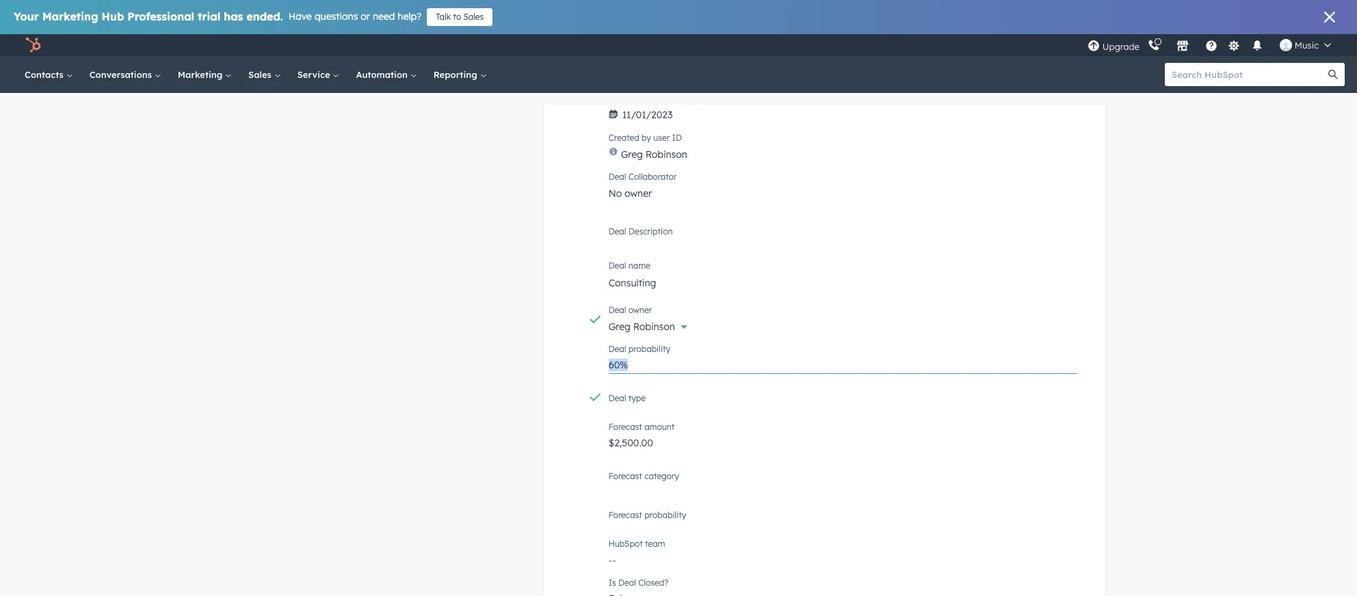 Task type: vqa. For each thing, say whether or not it's contained in the screenshot.
Deal probability Deal
yes



Task type: describe. For each thing, give the bounding box(es) containing it.
is
[[609, 579, 617, 589]]

forecast for forecast amount
[[609, 423, 643, 433]]

Deal probability text field
[[609, 353, 1079, 375]]

1 vertical spatial greg robinson button
[[609, 314, 1079, 336]]

forecast for forecast category
[[609, 472, 643, 482]]

talk to sales button
[[427, 8, 493, 26]]

reporting link
[[426, 56, 495, 93]]

category
[[645, 472, 680, 482]]

deal for deal probability
[[609, 345, 627, 355]]

help button
[[1200, 34, 1224, 56]]

deal name
[[609, 261, 651, 271]]

calling icon button
[[1143, 36, 1166, 54]]

1 horizontal spatial marketing
[[178, 69, 225, 80]]

-- button
[[609, 548, 1079, 570]]

collaborator
[[629, 172, 677, 182]]

deal type
[[609, 394, 646, 404]]

close image
[[1325, 12, 1336, 23]]

0 horizontal spatial marketing
[[42, 10, 98, 23]]

deal description
[[609, 227, 673, 237]]

professional
[[127, 10, 195, 23]]

calling icon image
[[1148, 40, 1161, 52]]

deal for deal owner
[[609, 305, 627, 316]]

reporting
[[434, 69, 480, 80]]

description
[[629, 227, 673, 237]]

help image
[[1206, 40, 1218, 53]]

need
[[373, 10, 395, 23]]

closed?
[[639, 579, 669, 589]]

hubspot
[[609, 540, 643, 550]]

0 vertical spatial robinson
[[646, 149, 688, 161]]

to
[[453, 12, 461, 22]]

upgrade
[[1103, 41, 1140, 52]]

or
[[361, 10, 370, 23]]

music button
[[1272, 34, 1340, 56]]

contacts
[[25, 69, 66, 80]]

Forecast probability text field
[[609, 509, 1079, 531]]

help?
[[398, 10, 422, 23]]

team
[[645, 540, 666, 550]]

forecast amount
[[609, 423, 675, 433]]

sales inside talk to sales button
[[464, 12, 484, 22]]

settings image
[[1229, 40, 1241, 52]]

1 vertical spatial robinson
[[634, 321, 675, 334]]

marketplaces button
[[1169, 34, 1198, 56]]

0 vertical spatial greg
[[621, 149, 643, 161]]

hubspot team --
[[609, 540, 666, 568]]

deal for deal name
[[609, 261, 627, 271]]

trial
[[198, 10, 221, 23]]

Is Deal Closed? text field
[[609, 587, 1079, 597]]

search image
[[1329, 70, 1339, 79]]

forecast probability
[[609, 511, 687, 521]]

automation
[[356, 69, 411, 80]]

settings link
[[1226, 38, 1244, 52]]



Task type: locate. For each thing, give the bounding box(es) containing it.
sales left service
[[248, 69, 274, 80]]

probability for forecast probability
[[645, 511, 687, 521]]

marketing link
[[170, 56, 240, 93]]

2 forecast from the top
[[609, 472, 643, 482]]

2 - from the left
[[613, 555, 616, 568]]

notifications image
[[1252, 40, 1264, 53]]

0 vertical spatial greg robinson button
[[621, 141, 1079, 164]]

deal for deal collaborator no owner
[[609, 172, 627, 182]]

marketing down trial
[[178, 69, 225, 80]]

created
[[609, 133, 640, 143]]

hubspot image
[[25, 37, 41, 53]]

deal up no
[[609, 172, 627, 182]]

deal down deal owner
[[609, 345, 627, 355]]

have
[[289, 10, 312, 23]]

service link
[[289, 56, 348, 93]]

1 horizontal spatial sales
[[464, 12, 484, 22]]

forecast up hubspot on the left bottom of the page
[[609, 511, 643, 521]]

marketing left hub
[[42, 10, 98, 23]]

sales link
[[240, 56, 289, 93]]

hubspot link
[[16, 37, 51, 53]]

deal left type
[[609, 394, 627, 404]]

owner up deal probability
[[629, 305, 652, 316]]

1 forecast from the top
[[609, 423, 643, 433]]

probability for deal probability
[[629, 345, 671, 355]]

1 vertical spatial marketing
[[178, 69, 225, 80]]

music
[[1296, 40, 1320, 51]]

menu
[[1087, 34, 1342, 56]]

forecast left 'category'
[[609, 472, 643, 482]]

Deal Description text field
[[609, 225, 1079, 252]]

deal collaborator no owner
[[609, 172, 677, 200]]

- down hubspot on the left bottom of the page
[[613, 555, 616, 568]]

1 vertical spatial greg robinson
[[609, 321, 675, 334]]

automation link
[[348, 56, 426, 93]]

Search HubSpot search field
[[1166, 63, 1333, 86]]

1 vertical spatial greg
[[609, 321, 631, 334]]

forecast
[[609, 423, 643, 433], [609, 472, 643, 482], [609, 511, 643, 521]]

owner inside deal collaborator no owner
[[625, 188, 652, 200]]

1 vertical spatial sales
[[248, 69, 274, 80]]

greg robinson down deal owner
[[609, 321, 675, 334]]

hub
[[102, 10, 124, 23]]

forecast category
[[609, 472, 680, 482]]

talk
[[436, 12, 451, 22]]

MM/DD/YYYY text field
[[609, 102, 1079, 124]]

0 vertical spatial forecast
[[609, 423, 643, 433]]

probability up team
[[645, 511, 687, 521]]

by
[[642, 133, 652, 143]]

name
[[629, 261, 651, 271]]

1 vertical spatial owner
[[629, 305, 652, 316]]

deal left description
[[609, 227, 627, 237]]

sales inside sales link
[[248, 69, 274, 80]]

marketplaces image
[[1177, 40, 1189, 53]]

deal up deal probability
[[609, 305, 627, 316]]

robinson up deal probability
[[634, 321, 675, 334]]

search button
[[1322, 63, 1346, 86]]

no
[[609, 188, 622, 200]]

amount
[[645, 423, 675, 433]]

1 - from the left
[[609, 555, 613, 568]]

id
[[673, 133, 682, 143]]

- up is
[[609, 555, 613, 568]]

-
[[609, 555, 613, 568], [613, 555, 616, 568]]

deal probability
[[609, 345, 671, 355]]

sales right to
[[464, 12, 484, 22]]

menu containing music
[[1087, 34, 1342, 56]]

owner
[[625, 188, 652, 200], [629, 305, 652, 316]]

no owner button
[[609, 180, 1079, 208]]

greg robinson button
[[621, 141, 1079, 164], [609, 314, 1079, 336]]

is deal closed?
[[609, 579, 669, 589]]

conversations
[[89, 69, 155, 80]]

talk to sales
[[436, 12, 484, 22]]

your marketing hub professional trial has ended. have questions or need help?
[[14, 10, 422, 23]]

robinson
[[646, 149, 688, 161], [634, 321, 675, 334]]

marketing
[[42, 10, 98, 23], [178, 69, 225, 80]]

upgrade image
[[1088, 40, 1100, 52]]

deal right is
[[619, 579, 636, 589]]

deal
[[609, 172, 627, 182], [609, 227, 627, 237], [609, 261, 627, 271], [609, 305, 627, 316], [609, 345, 627, 355], [609, 394, 627, 404], [619, 579, 636, 589]]

conversations link
[[81, 56, 170, 93]]

greg robinson button up deal probability text field
[[609, 314, 1079, 336]]

probability down deal owner
[[629, 345, 671, 355]]

0 vertical spatial owner
[[625, 188, 652, 200]]

0 vertical spatial greg robinson
[[621, 149, 688, 161]]

0 horizontal spatial sales
[[248, 69, 274, 80]]

0 vertical spatial sales
[[464, 12, 484, 22]]

greg down created
[[621, 149, 643, 161]]

owner down collaborator
[[625, 188, 652, 200]]

ended.
[[247, 10, 283, 23]]

2 vertical spatial forecast
[[609, 511, 643, 521]]

greg robinson down user at top
[[621, 149, 688, 161]]

sales
[[464, 12, 484, 22], [248, 69, 274, 80]]

contacts link
[[16, 56, 81, 93]]

Forecast amount text field
[[609, 431, 1079, 453]]

notifications button
[[1246, 34, 1270, 56]]

questions
[[315, 10, 358, 23]]

has
[[224, 10, 243, 23]]

3 forecast from the top
[[609, 511, 643, 521]]

forecast down deal type
[[609, 423, 643, 433]]

greg
[[621, 149, 643, 161], [609, 321, 631, 334]]

user
[[654, 133, 670, 143]]

greg down deal owner
[[609, 321, 631, 334]]

greg robinson button down mm/dd/yyyy text box
[[621, 141, 1079, 164]]

deal for deal description
[[609, 227, 627, 237]]

0 vertical spatial marketing
[[42, 10, 98, 23]]

greg robinson
[[621, 149, 688, 161], [609, 321, 675, 334]]

your
[[14, 10, 39, 23]]

deal owner
[[609, 305, 652, 316]]

1 vertical spatial probability
[[645, 511, 687, 521]]

robinson down user at top
[[646, 149, 688, 161]]

forecast for forecast probability
[[609, 511, 643, 521]]

1 vertical spatial forecast
[[609, 472, 643, 482]]

type
[[629, 394, 646, 404]]

deal left name
[[609, 261, 627, 271]]

deal inside deal collaborator no owner
[[609, 172, 627, 182]]

0 vertical spatial probability
[[629, 345, 671, 355]]

service
[[298, 69, 333, 80]]

deal for deal type
[[609, 394, 627, 404]]

probability
[[629, 345, 671, 355], [645, 511, 687, 521]]

Deal name text field
[[609, 269, 1079, 297]]

greg robinson image
[[1280, 39, 1293, 51]]

created by user id
[[609, 133, 682, 143]]



